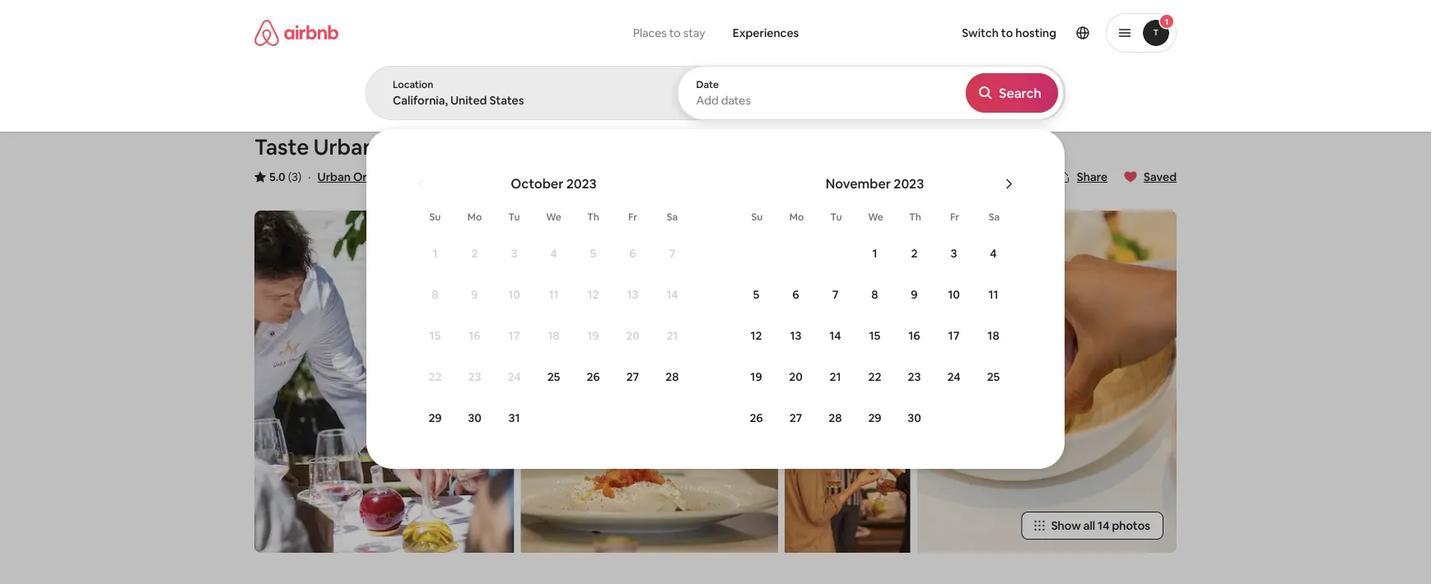 Task type: describe. For each thing, give the bounding box(es) containing it.
2 10 button from the left
[[934, 275, 974, 315]]

0 horizontal spatial 7 button
[[653, 234, 692, 273]]

0 vertical spatial 12 button
[[574, 275, 613, 315]]

1 button for november
[[855, 234, 895, 273]]

1 button
[[1106, 13, 1177, 53]]

places
[[633, 26, 667, 40]]

profile element
[[859, 0, 1177, 66]]

food and drink
[[467, 93, 545, 108]]

private
[[641, 133, 712, 161]]

1 vertical spatial states
[[538, 170, 572, 184]]

2 18 from the left
[[988, 329, 1000, 343]]

urban for taste
[[314, 133, 375, 161]]

15 for 1st 15 button from the right
[[869, 329, 881, 343]]

2 9 from the left
[[911, 287, 918, 302]]

2 16 button from the left
[[895, 316, 934, 356]]

food
[[467, 93, 494, 108]]

1 29 button from the left
[[416, 399, 455, 438]]

saved button
[[1118, 163, 1184, 191]]

31
[[509, 411, 520, 426]]

1 vertical spatial united
[[499, 170, 535, 184]]

19 for the 19 'button' to the bottom
[[751, 370, 762, 385]]

0 horizontal spatial united
[[375, 93, 411, 108]]

chef
[[716, 133, 765, 161]]

calendar application
[[386, 157, 1432, 481]]

0 vertical spatial county,
[[332, 93, 373, 108]]

8 for second 8 'button' from right
[[432, 287, 439, 302]]

2 for november 2023
[[911, 246, 918, 261]]

1 horizontal spatial 5
[[753, 287, 760, 302]]

and
[[496, 93, 516, 108]]

2 22 button from the left
[[855, 357, 895, 397]]

4 button for november 2023
[[974, 234, 1014, 273]]

1 horizontal spatial 26 button
[[737, 399, 776, 438]]

13 for the 13 button to the left
[[627, 287, 639, 302]]

1 vertical spatial county,
[[396, 170, 439, 184]]

2 17 button from the left
[[934, 316, 974, 356]]

1 23 button from the left
[[455, 357, 495, 397]]

1 9 from the left
[[471, 287, 478, 302]]

1 horizontal spatial 13 button
[[776, 316, 816, 356]]

15 for 2nd 15 button from right
[[430, 329, 441, 343]]

2 fr from the left
[[951, 211, 960, 224]]

1 vertical spatial 19 button
[[737, 357, 776, 397]]

2 sa from the left
[[989, 211, 1000, 224]]

food and drink link
[[467, 92, 545, 109]]

hosting
[[1016, 26, 1057, 40]]

2 horizontal spatial 14
[[1098, 519, 1110, 534]]

1 horizontal spatial 6 button
[[776, 275, 816, 315]]

2 30 button from the left
[[895, 399, 934, 438]]

switch
[[962, 26, 999, 40]]

0 vertical spatial 5
[[590, 246, 597, 261]]

switch to hosting link
[[952, 16, 1067, 50]]

24 for first the 24 button from the left
[[508, 370, 521, 385]]

share
[[1077, 170, 1108, 184]]

1 horizontal spatial 27 button
[[776, 399, 816, 438]]

1 horizontal spatial 20
[[789, 370, 803, 385]]

1 vertical spatial 21 button
[[816, 357, 855, 397]]

27 for the top 27 button
[[627, 370, 639, 385]]

urban inside urban orange county, united states link
[[255, 93, 287, 108]]

through
[[539, 133, 620, 161]]

share button
[[1051, 163, 1114, 191]]

dates
[[721, 93, 751, 108]]

1 horizontal spatial 14 button
[[816, 316, 855, 356]]

1 horizontal spatial 7 button
[[816, 275, 855, 315]]

1 15 button from the left
[[416, 316, 455, 356]]

1 fr from the left
[[628, 211, 637, 224]]

1 we from the left
[[546, 211, 562, 224]]

show
[[1052, 519, 1081, 534]]

urban orange county, united states
[[255, 93, 447, 108]]

0 horizontal spatial 20
[[626, 329, 640, 343]]

14 for leftmost 14 button
[[667, 287, 678, 302]]

0 horizontal spatial 6 button
[[613, 234, 653, 273]]

2 tu from the left
[[831, 211, 842, 224]]

0 horizontal spatial 28
[[666, 370, 679, 385]]

2 button for november 2023
[[895, 234, 934, 273]]

2 11 button from the left
[[974, 275, 1014, 315]]

1 mo from the left
[[468, 211, 482, 224]]

what can we help you find? tab list
[[619, 16, 812, 49]]

1 30 button from the left
[[455, 399, 495, 438]]

17 for first 17 button from the right
[[949, 329, 960, 343]]

2 mo from the left
[[790, 211, 804, 224]]

tab panel containing october 2023
[[366, 66, 1432, 481]]

2 18 button from the left
[[974, 316, 1014, 356]]

2 we from the left
[[868, 211, 884, 224]]

november
[[826, 175, 891, 192]]

photos
[[1112, 519, 1151, 534]]

0 horizontal spatial 21
[[667, 329, 678, 343]]

urban orange county, united states link
[[255, 92, 447, 109]]

11 for 2nd 11 "button" from the right
[[549, 287, 559, 302]]

1 button for october
[[416, 234, 455, 273]]

3 for november 2023
[[951, 246, 957, 261]]

2 button for october 2023
[[455, 234, 495, 273]]

1 vertical spatial 5 button
[[737, 275, 776, 315]]

1 inside dropdown button
[[1165, 16, 1169, 27]]

none search field containing october 2023
[[366, 0, 1432, 481]]

taste
[[255, 133, 309, 161]]

show all 14 photos link
[[1022, 512, 1164, 540]]

0 horizontal spatial 5 button
[[574, 234, 613, 273]]

31 button
[[495, 399, 534, 438]]

a
[[625, 133, 637, 161]]

0 horizontal spatial 26 button
[[574, 357, 613, 397]]

0 horizontal spatial 19 button
[[574, 316, 613, 356]]

2 8 button from the left
[[855, 275, 895, 315]]

urban for ·
[[318, 170, 351, 184]]

drink
[[519, 93, 545, 108]]

0 horizontal spatial 13 button
[[613, 275, 653, 315]]

27 for 27 button to the right
[[790, 411, 802, 426]]

6 for leftmost 6 button
[[630, 246, 636, 261]]

1 vertical spatial 21
[[830, 370, 841, 385]]

0 vertical spatial orange
[[289, 93, 329, 108]]

2023 for october 2023
[[566, 175, 597, 192]]

1 29 from the left
[[429, 411, 442, 426]]

experiences
[[733, 26, 799, 40]]

1 25 button from the left
[[534, 357, 574, 397]]

2 th from the left
[[910, 211, 921, 224]]

1 horizontal spatial 28
[[829, 411, 842, 426]]

2 29 from the left
[[868, 411, 882, 426]]

16 for 2nd 16 button from right
[[469, 329, 481, 343]]

7 for right the '7' button
[[832, 287, 839, 302]]



Task type: locate. For each thing, give the bounding box(es) containing it.
22
[[429, 370, 442, 385], [869, 370, 882, 385]]

1 horizontal spatial 10 button
[[934, 275, 974, 315]]

united down location
[[375, 93, 411, 108]]

1 25 from the left
[[547, 370, 560, 385]]

24 button
[[495, 357, 534, 397], [934, 357, 974, 397]]

0 horizontal spatial 2 button
[[455, 234, 495, 273]]

26 for the leftmost 26 "button"
[[587, 370, 600, 385]]

11 for 2nd 11 "button" from left
[[989, 287, 999, 302]]

taste urban orange county through a private chef
[[255, 133, 765, 161]]

1 horizontal spatial 6
[[793, 287, 799, 302]]

1 11 button from the left
[[534, 275, 574, 315]]

1 4 from the left
[[550, 246, 557, 261]]

0 horizontal spatial 28 button
[[653, 357, 692, 397]]

0 horizontal spatial 8 button
[[416, 275, 455, 315]]

to
[[669, 26, 681, 40], [1001, 26, 1013, 40]]

1 tu from the left
[[509, 211, 520, 224]]

0 horizontal spatial 22 button
[[416, 357, 455, 397]]

0 horizontal spatial 22
[[429, 370, 442, 385]]

24
[[508, 370, 521, 385], [948, 370, 961, 385]]

0 horizontal spatial 23 button
[[455, 357, 495, 397]]

12 for top '12' 'button'
[[588, 287, 599, 302]]

0 vertical spatial 20 button
[[613, 316, 653, 356]]

1 vertical spatial 13 button
[[776, 316, 816, 356]]

3 button for october 2023
[[495, 234, 534, 273]]

· urban orange county, california, united states
[[308, 170, 572, 184]]

8
[[432, 287, 439, 302], [872, 287, 879, 302]]

2 17 from the left
[[949, 329, 960, 343]]

13
[[627, 287, 639, 302], [790, 329, 802, 343]]

18 button
[[534, 316, 574, 356], [974, 316, 1014, 356]]

16
[[469, 329, 481, 343], [909, 329, 921, 343]]

2 24 button from the left
[[934, 357, 974, 397]]

location
[[393, 78, 433, 91]]

14
[[667, 287, 678, 302], [830, 329, 841, 343], [1098, 519, 1110, 534]]

0 horizontal spatial 29
[[429, 411, 442, 426]]

0 horizontal spatial 27
[[627, 370, 639, 385]]

1 button down november 2023
[[855, 234, 895, 273]]

1 button
[[416, 234, 455, 273], [855, 234, 895, 273]]

1 horizontal spatial united
[[499, 170, 535, 184]]

1 vertical spatial 13
[[790, 329, 802, 343]]

1 th from the left
[[587, 211, 599, 224]]

we
[[546, 211, 562, 224], [868, 211, 884, 224]]

orange for ·
[[353, 170, 394, 184]]

21
[[667, 329, 678, 343], [830, 370, 841, 385]]

1 vertical spatial orange
[[380, 133, 456, 161]]

all
[[1084, 519, 1096, 534]]

united
[[375, 93, 411, 108], [499, 170, 535, 184]]

tu down november
[[831, 211, 842, 224]]

None search field
[[366, 0, 1432, 481]]

1 horizontal spatial 25 button
[[974, 357, 1014, 397]]

1 1 button from the left
[[416, 234, 455, 273]]

29 button
[[416, 399, 455, 438], [855, 399, 895, 438]]

2 button down california,
[[455, 234, 495, 273]]

28 button
[[653, 357, 692, 397], [816, 399, 855, 438]]

0 horizontal spatial 26
[[587, 370, 600, 385]]

2023 down through
[[566, 175, 597, 192]]

14 for right 14 button
[[830, 329, 841, 343]]

7
[[669, 246, 676, 261], [832, 287, 839, 302]]

1 horizontal spatial 11
[[989, 287, 999, 302]]

21 button
[[653, 316, 692, 356], [816, 357, 855, 397]]

2 horizontal spatial 1
[[1165, 16, 1169, 27]]

1 horizontal spatial tu
[[831, 211, 842, 224]]

1 vertical spatial 26
[[750, 411, 763, 426]]

0 horizontal spatial 21 button
[[653, 316, 692, 356]]

0 horizontal spatial to
[[669, 26, 681, 40]]

1 horizontal spatial 19 button
[[737, 357, 776, 397]]

7 for the '7' button to the left
[[669, 246, 676, 261]]

1 17 button from the left
[[495, 316, 534, 356]]

1 vertical spatial 12
[[751, 329, 762, 343]]

2 22 from the left
[[869, 370, 882, 385]]

fr
[[628, 211, 637, 224], [951, 211, 960, 224]]

county
[[460, 133, 535, 161]]

0 horizontal spatial 13
[[627, 287, 639, 302]]

0 vertical spatial 21 button
[[653, 316, 692, 356]]

experience photo 4 image
[[917, 211, 1177, 553], [917, 211, 1177, 553]]

13 button
[[613, 275, 653, 315], [776, 316, 816, 356]]

1 9 button from the left
[[455, 275, 495, 315]]

experience photo 1 image
[[521, 211, 779, 553], [521, 211, 779, 553]]

0 horizontal spatial 29 button
[[416, 399, 455, 438]]

0 horizontal spatial 2
[[472, 246, 478, 261]]

22 button
[[416, 357, 455, 397], [855, 357, 895, 397]]

urban
[[255, 93, 287, 108], [314, 133, 375, 161], [318, 170, 351, 184]]

10
[[508, 287, 520, 302], [948, 287, 960, 302]]

2 10 from the left
[[948, 287, 960, 302]]

1 22 button from the left
[[416, 357, 455, 397]]

experience photo 3 image
[[785, 385, 911, 553], [785, 385, 911, 553]]

5.0
[[269, 170, 286, 184]]

0 horizontal spatial th
[[587, 211, 599, 224]]

24 for first the 24 button from the right
[[948, 370, 961, 385]]

su down chef
[[752, 211, 763, 224]]

0 vertical spatial 28
[[666, 370, 679, 385]]

0 vertical spatial 27
[[627, 370, 639, 385]]

united down "taste urban orange county through a private chef"
[[499, 170, 535, 184]]

2 down november 2023
[[911, 246, 918, 261]]

1 horizontal spatial 22
[[869, 370, 882, 385]]

1 to from the left
[[669, 26, 681, 40]]

0 horizontal spatial 14 button
[[653, 275, 692, 315]]

1 horizontal spatial 17
[[949, 329, 960, 343]]

2 25 button from the left
[[974, 357, 1014, 397]]

3 button
[[495, 234, 534, 273], [934, 234, 974, 273]]

2 for october 2023
[[472, 246, 478, 261]]

29
[[429, 411, 442, 426], [868, 411, 882, 426]]

saved
[[1144, 170, 1177, 184]]

add
[[696, 93, 719, 108]]

1 for october 2023
[[433, 246, 438, 261]]

orange right ·
[[353, 170, 394, 184]]

2023 for november 2023
[[894, 175, 924, 192]]

1 horizontal spatial mo
[[790, 211, 804, 224]]

1 23 from the left
[[468, 370, 481, 385]]

26 button
[[574, 357, 613, 397], [737, 399, 776, 438]]

2 vertical spatial urban
[[318, 170, 351, 184]]

places to stay
[[633, 26, 705, 40]]

1 horizontal spatial 9 button
[[895, 275, 934, 315]]

0 horizontal spatial 23
[[468, 370, 481, 385]]

1 8 from the left
[[432, 287, 439, 302]]

states down location
[[413, 93, 447, 108]]

10 for 1st 10 button from right
[[948, 287, 960, 302]]

1 horizontal spatial 23 button
[[895, 357, 934, 397]]

12 for right '12' 'button'
[[751, 329, 762, 343]]

to for places
[[669, 26, 681, 40]]

2 9 button from the left
[[895, 275, 934, 315]]

4
[[550, 246, 557, 261], [990, 246, 997, 261]]

5.0 (3)
[[269, 170, 302, 184]]

we down november 2023
[[868, 211, 884, 224]]

0 vertical spatial 6
[[630, 246, 636, 261]]

0 horizontal spatial 11 button
[[534, 275, 574, 315]]

0 horizontal spatial 6
[[630, 246, 636, 261]]

3 for october 2023
[[511, 246, 518, 261]]

1 horizontal spatial 24 button
[[934, 357, 974, 397]]

experience photo 2 image
[[785, 211, 911, 379], [785, 211, 911, 379]]

urban right ·
[[318, 170, 351, 184]]

to inside "link"
[[1001, 26, 1013, 40]]

1 horizontal spatial 21
[[830, 370, 841, 385]]

4 for november 2023
[[990, 246, 997, 261]]

states down through
[[538, 170, 572, 184]]

0 horizontal spatial 1
[[433, 246, 438, 261]]

date
[[696, 78, 719, 91]]

0 vertical spatial 27 button
[[613, 357, 653, 397]]

2 16 from the left
[[909, 329, 921, 343]]

1 10 from the left
[[508, 287, 520, 302]]

9
[[471, 287, 478, 302], [911, 287, 918, 302]]

2 1 button from the left
[[855, 234, 895, 273]]

3 button for november 2023
[[934, 234, 974, 273]]

county,
[[332, 93, 373, 108], [396, 170, 439, 184]]

0 horizontal spatial mo
[[468, 211, 482, 224]]

we down october 2023
[[546, 211, 562, 224]]

0 horizontal spatial 25 button
[[534, 357, 574, 397]]

30 for second '30' button from the left
[[908, 411, 921, 426]]

(3)
[[288, 170, 302, 184]]

to inside button
[[669, 26, 681, 40]]

2 3 from the left
[[951, 246, 957, 261]]

1 horizontal spatial 5 button
[[737, 275, 776, 315]]

2 2023 from the left
[[894, 175, 924, 192]]

1 horizontal spatial 12
[[751, 329, 762, 343]]

tu down october on the top
[[509, 211, 520, 224]]

orange up the taste
[[289, 93, 329, 108]]

2 button down november 2023
[[895, 234, 934, 273]]

6 for the rightmost 6 button
[[793, 287, 799, 302]]

1 horizontal spatial 8
[[872, 287, 879, 302]]

orange
[[289, 93, 329, 108], [380, 133, 456, 161], [353, 170, 394, 184]]

Location field
[[393, 93, 649, 108]]

2 2 button from the left
[[895, 234, 934, 273]]

1 horizontal spatial su
[[752, 211, 763, 224]]

4 for october 2023
[[550, 246, 557, 261]]

1 3 button from the left
[[495, 234, 534, 273]]

2 23 from the left
[[908, 370, 921, 385]]

th down october 2023
[[587, 211, 599, 224]]

0 vertical spatial urban
[[255, 93, 287, 108]]

2 2 from the left
[[911, 246, 918, 261]]

·
[[308, 170, 311, 184]]

october
[[511, 175, 564, 192]]

1 2 button from the left
[[455, 234, 495, 273]]

november 2023
[[826, 175, 924, 192]]

switch to hosting
[[962, 26, 1057, 40]]

1 22 from the left
[[429, 370, 442, 385]]

2 23 button from the left
[[895, 357, 934, 397]]

1 3 from the left
[[511, 246, 518, 261]]

30 for second '30' button from right
[[468, 411, 482, 426]]

experiences button
[[720, 16, 812, 49]]

urban down urban orange county, united states
[[314, 133, 375, 161]]

30 button
[[455, 399, 495, 438], [895, 399, 934, 438]]

11 button
[[534, 275, 574, 315], [974, 275, 1014, 315]]

7 button
[[653, 234, 692, 273], [816, 275, 855, 315]]

to right switch
[[1001, 26, 1013, 40]]

13 for rightmost the 13 button
[[790, 329, 802, 343]]

1 horizontal spatial 1
[[873, 246, 878, 261]]

8 button
[[416, 275, 455, 315], [855, 275, 895, 315]]

2 su from the left
[[752, 211, 763, 224]]

show all 14 photos
[[1052, 519, 1151, 534]]

30
[[468, 411, 482, 426], [908, 411, 921, 426]]

14 button
[[653, 275, 692, 315], [816, 316, 855, 356]]

sa
[[667, 211, 678, 224], [989, 211, 1000, 224]]

5
[[590, 246, 597, 261], [753, 287, 760, 302]]

0 vertical spatial 12
[[588, 287, 599, 302]]

th down november 2023
[[910, 211, 921, 224]]

1 18 button from the left
[[534, 316, 574, 356]]

1 horizontal spatial 1 button
[[855, 234, 895, 273]]

tab panel
[[366, 66, 1432, 481]]

1 horizontal spatial 4 button
[[974, 234, 1014, 273]]

places to stay button
[[619, 16, 720, 49]]

2 down california,
[[472, 246, 478, 261]]

0 horizontal spatial 16 button
[[455, 316, 495, 356]]

1 vertical spatial 27
[[790, 411, 802, 426]]

15 button
[[416, 316, 455, 356], [855, 316, 895, 356]]

1 2 from the left
[[472, 246, 478, 261]]

2 8 from the left
[[872, 287, 879, 302]]

2 to from the left
[[1001, 26, 1013, 40]]

0 vertical spatial 14 button
[[653, 275, 692, 315]]

19
[[588, 329, 599, 343], [751, 370, 762, 385]]

4 button for october 2023
[[534, 234, 574, 273]]

1 24 from the left
[[508, 370, 521, 385]]

8 for first 8 'button' from the right
[[872, 287, 879, 302]]

17 for 2nd 17 button from the right
[[509, 329, 520, 343]]

11
[[549, 287, 559, 302], [989, 287, 999, 302]]

17
[[509, 329, 520, 343], [949, 329, 960, 343]]

15
[[430, 329, 441, 343], [869, 329, 881, 343]]

1 horizontal spatial 18
[[988, 329, 1000, 343]]

th
[[587, 211, 599, 224], [910, 211, 921, 224]]

0 horizontal spatial 3
[[511, 246, 518, 261]]

1 horizontal spatial 29
[[868, 411, 882, 426]]

25 for 2nd 25 button
[[987, 370, 1000, 385]]

states
[[413, 93, 447, 108], [538, 170, 572, 184]]

26 for 26 "button" to the right
[[750, 411, 763, 426]]

28
[[666, 370, 679, 385], [829, 411, 842, 426]]

20 button
[[613, 316, 653, 356], [776, 357, 816, 397]]

16 button
[[455, 316, 495, 356], [895, 316, 934, 356]]

to for switch
[[1001, 26, 1013, 40]]

1 vertical spatial 6 button
[[776, 275, 816, 315]]

mo
[[468, 211, 482, 224], [790, 211, 804, 224]]

urban up the taste
[[255, 93, 287, 108]]

1 vertical spatial 7 button
[[816, 275, 855, 315]]

27 button
[[613, 357, 653, 397], [776, 399, 816, 438]]

stay
[[683, 26, 705, 40]]

23
[[468, 370, 481, 385], [908, 370, 921, 385]]

2 30 from the left
[[908, 411, 921, 426]]

1 horizontal spatial 2023
[[894, 175, 924, 192]]

california,
[[441, 170, 496, 184]]

2 button
[[455, 234, 495, 273], [895, 234, 934, 273]]

0 horizontal spatial 10 button
[[495, 275, 534, 315]]

0 vertical spatial 7
[[669, 246, 676, 261]]

19 for left the 19 'button'
[[588, 329, 599, 343]]

1 24 button from the left
[[495, 357, 534, 397]]

2 vertical spatial orange
[[353, 170, 394, 184]]

urban orange county, california, united states link
[[318, 170, 572, 184]]

0 horizontal spatial fr
[[628, 211, 637, 224]]

5 button
[[574, 234, 613, 273], [737, 275, 776, 315]]

2 15 from the left
[[869, 329, 881, 343]]

1 16 button from the left
[[455, 316, 495, 356]]

1 for november 2023
[[873, 246, 878, 261]]

1 30 from the left
[[468, 411, 482, 426]]

25 for first 25 button from left
[[547, 370, 560, 385]]

1 vertical spatial 27 button
[[776, 399, 816, 438]]

2 4 button from the left
[[974, 234, 1014, 273]]

0 horizontal spatial 2023
[[566, 175, 597, 192]]

date add dates
[[696, 78, 751, 108]]

1 vertical spatial 20 button
[[776, 357, 816, 397]]

0 vertical spatial 5 button
[[574, 234, 613, 273]]

1 11 from the left
[[549, 287, 559, 302]]

orange up · urban orange county, california, united states
[[380, 133, 456, 161]]

1 horizontal spatial 10
[[948, 287, 960, 302]]

2 24 from the left
[[948, 370, 961, 385]]

0 horizontal spatial 4 button
[[534, 234, 574, 273]]

1 horizontal spatial 20 button
[[776, 357, 816, 397]]

2 25 from the left
[[987, 370, 1000, 385]]

1 horizontal spatial 2
[[911, 246, 918, 261]]

1 17 from the left
[[509, 329, 520, 343]]

16 for 1st 16 button from the right
[[909, 329, 921, 343]]

1 vertical spatial 28 button
[[816, 399, 855, 438]]

1 button down · urban orange county, california, united states
[[416, 234, 455, 273]]

2 4 from the left
[[990, 246, 997, 261]]

1 15 from the left
[[430, 329, 441, 343]]

1 16 from the left
[[469, 329, 481, 343]]

1 horizontal spatial 2 button
[[895, 234, 934, 273]]

0 horizontal spatial county,
[[332, 93, 373, 108]]

1 horizontal spatial 16 button
[[895, 316, 934, 356]]

9 button
[[455, 275, 495, 315], [895, 275, 934, 315]]

0 horizontal spatial 18 button
[[534, 316, 574, 356]]

2 29 button from the left
[[855, 399, 895, 438]]

0 vertical spatial 21
[[667, 329, 678, 343]]

1 8 button from the left
[[416, 275, 455, 315]]

1 10 button from the left
[[495, 275, 534, 315]]

su down · urban orange county, california, united states
[[430, 211, 441, 224]]

2023
[[566, 175, 597, 192], [894, 175, 924, 192]]

0 horizontal spatial 27 button
[[613, 357, 653, 397]]

0 horizontal spatial 9 button
[[455, 275, 495, 315]]

experience cover photo image
[[255, 211, 514, 553], [255, 211, 514, 553]]

october 2023
[[511, 175, 597, 192]]

1 18 from the left
[[548, 329, 560, 343]]

0 horizontal spatial 15 button
[[416, 316, 455, 356]]

26
[[587, 370, 600, 385], [750, 411, 763, 426]]

12 button
[[574, 275, 613, 315], [737, 316, 776, 356]]

0 vertical spatial states
[[413, 93, 447, 108]]

su
[[430, 211, 441, 224], [752, 211, 763, 224]]

1 horizontal spatial 3 button
[[934, 234, 974, 273]]

to left stay
[[669, 26, 681, 40]]

1 2023 from the left
[[566, 175, 597, 192]]

orange for taste
[[380, 133, 456, 161]]

1 su from the left
[[430, 211, 441, 224]]

10 button
[[495, 275, 534, 315], [934, 275, 974, 315]]

1 horizontal spatial 12 button
[[737, 316, 776, 356]]

2 15 button from the left
[[855, 316, 895, 356]]

0 horizontal spatial 12 button
[[574, 275, 613, 315]]

6 button
[[613, 234, 653, 273], [776, 275, 816, 315]]

2023 right november
[[894, 175, 924, 192]]

3
[[511, 246, 518, 261], [951, 246, 957, 261]]

1 sa from the left
[[667, 211, 678, 224]]

1 4 button from the left
[[534, 234, 574, 273]]

2 11 from the left
[[989, 287, 999, 302]]

2 3 button from the left
[[934, 234, 974, 273]]

1
[[1165, 16, 1169, 27], [433, 246, 438, 261], [873, 246, 878, 261]]

10 for second 10 button from the right
[[508, 287, 520, 302]]



Task type: vqa. For each thing, say whether or not it's contained in the screenshot.
10:52 AM Airbnb Support How would you like to connect with us?
no



